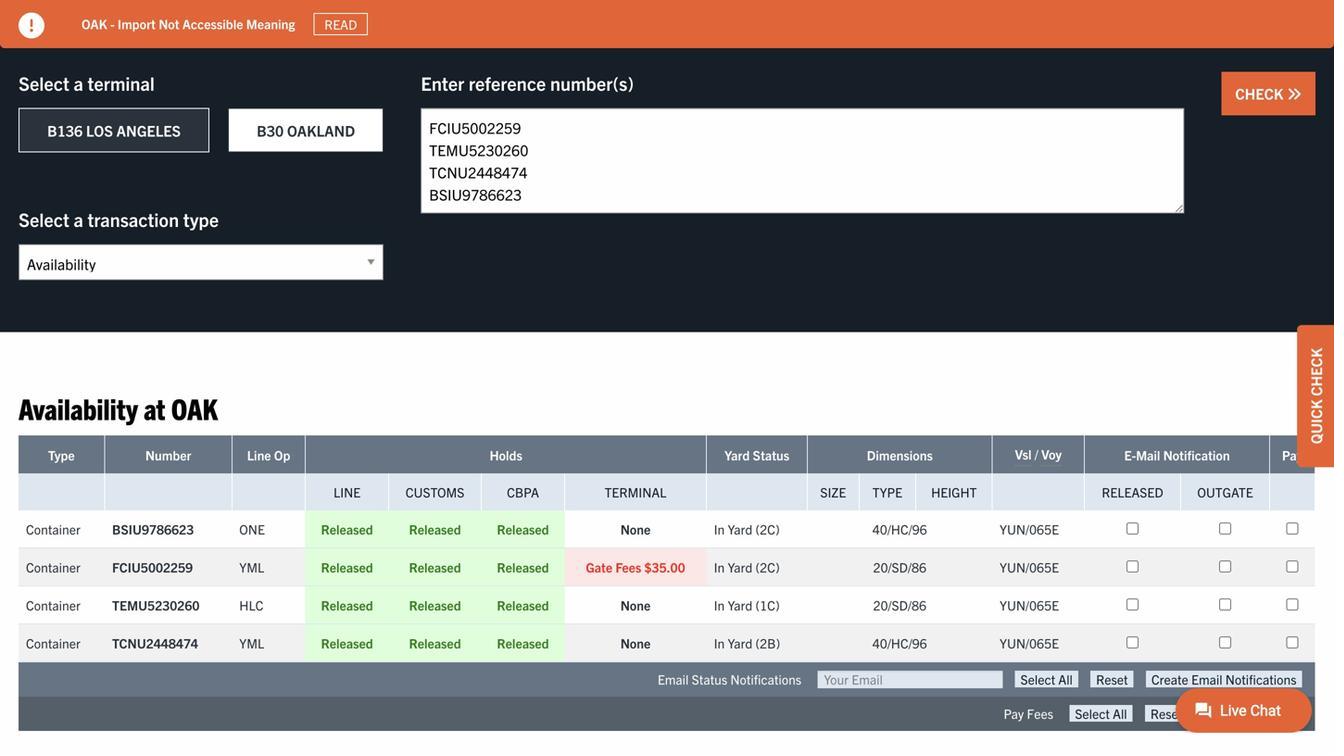 Task type: describe. For each thing, give the bounding box(es) containing it.
temu5230260
[[112, 597, 200, 613]]

email
[[658, 671, 689, 687]]

40/hc/96 for in yard (2c)
[[873, 521, 927, 537]]

availability
[[19, 390, 138, 426]]

not
[[159, 15, 179, 32]]

op
[[274, 446, 290, 463]]

solid image
[[1287, 87, 1302, 101]]

cbpa
[[507, 484, 539, 500]]

a for transaction
[[74, 208, 83, 231]]

pay fees
[[1004, 705, 1054, 722]]

holds
[[490, 446, 522, 463]]

pay for pay fees
[[1004, 705, 1024, 722]]

line op
[[247, 446, 290, 463]]

b136 los angeles
[[47, 121, 181, 139]]

enter
[[421, 71, 464, 95]]

yard status
[[724, 446, 790, 463]]

(2c) for none
[[756, 521, 780, 537]]

quick check link
[[1297, 325, 1334, 467]]

status for yard
[[753, 446, 790, 463]]

a for terminal
[[74, 71, 83, 95]]

check button
[[1221, 72, 1316, 115]]

yard for fciu5002259
[[728, 559, 753, 575]]

read link
[[314, 13, 368, 35]]

number(s)
[[550, 71, 634, 95]]

b30
[[257, 121, 284, 139]]

voy
[[1041, 446, 1062, 462]]

yard for temu5230260
[[728, 597, 753, 613]]

$35.00
[[644, 559, 685, 575]]

notification
[[1163, 446, 1230, 463]]

read
[[324, 16, 357, 32]]

yard for tcnu2448474
[[728, 635, 753, 651]]

1 vertical spatial check
[[1306, 348, 1325, 396]]

container for tcnu2448474
[[26, 635, 80, 651]]

b136
[[47, 121, 83, 139]]

b30 oakland
[[257, 121, 355, 139]]

reference
[[469, 71, 546, 95]]

dimensions
[[867, 446, 933, 463]]

gate fees $35.00
[[586, 559, 685, 575]]

none for in yard (1c)
[[620, 597, 651, 613]]

in yard (1c)
[[714, 597, 780, 613]]

1 vertical spatial type
[[873, 484, 902, 500]]

yun/065e for fciu5002259
[[1000, 559, 1059, 575]]

select a terminal
[[19, 71, 155, 95]]

email status notifications
[[658, 671, 802, 687]]

height
[[931, 484, 977, 500]]

oakland
[[287, 121, 355, 139]]

0 vertical spatial oak
[[82, 15, 107, 32]]

e-mail notification
[[1124, 446, 1230, 463]]

notifications
[[730, 671, 802, 687]]

in for fciu5002259
[[714, 559, 725, 575]]

0 vertical spatial type
[[48, 446, 75, 463]]

one
[[239, 521, 265, 537]]

in for tcnu2448474
[[714, 635, 725, 651]]

los
[[86, 121, 113, 139]]



Task type: locate. For each thing, give the bounding box(es) containing it.
0 vertical spatial 40/hc/96
[[873, 521, 927, 537]]

yard
[[724, 446, 750, 463], [728, 521, 753, 537], [728, 559, 753, 575], [728, 597, 753, 613], [728, 635, 753, 651]]

4 container from the top
[[26, 635, 80, 651]]

none
[[620, 521, 651, 537], [620, 597, 651, 613], [620, 635, 651, 651]]

select
[[19, 71, 69, 95], [19, 208, 69, 231]]

container for temu5230260
[[26, 597, 80, 613]]

type
[[48, 446, 75, 463], [873, 484, 902, 500]]

1 yun/065e from the top
[[1000, 521, 1059, 537]]

1 container from the top
[[26, 521, 80, 537]]

mail
[[1136, 446, 1160, 463]]

fees for pay
[[1027, 705, 1054, 722]]

a left 'terminal' on the left of page
[[74, 71, 83, 95]]

terminal
[[88, 71, 155, 95]]

1 a from the top
[[74, 71, 83, 95]]

gate
[[586, 559, 613, 575]]

1 horizontal spatial oak
[[171, 390, 218, 426]]

1 horizontal spatial check
[[1306, 348, 1325, 396]]

1 select from the top
[[19, 71, 69, 95]]

20/sd/86 for in yard (2c)
[[873, 559, 927, 575]]

3 none from the top
[[620, 635, 651, 651]]

fees for gate
[[616, 559, 641, 575]]

(2b)
[[756, 635, 780, 651]]

4 yun/065e from the top
[[1000, 635, 1059, 651]]

in for temu5230260
[[714, 597, 725, 613]]

in yard (2b)
[[714, 635, 780, 651]]

(1c)
[[756, 597, 780, 613]]

container for fciu5002259
[[26, 559, 80, 575]]

oak left -
[[82, 15, 107, 32]]

container for bsiu9786623
[[26, 521, 80, 537]]

0 horizontal spatial type
[[48, 446, 75, 463]]

line left op
[[247, 446, 271, 463]]

yun/065e for temu5230260
[[1000, 597, 1059, 613]]

0 vertical spatial (2c)
[[756, 521, 780, 537]]

1 vertical spatial a
[[74, 208, 83, 231]]

0 vertical spatial a
[[74, 71, 83, 95]]

in yard (2c) for gate fees $35.00
[[714, 559, 780, 575]]

None button
[[1015, 671, 1078, 687], [1091, 671, 1134, 687], [1146, 671, 1302, 687], [1069, 705, 1133, 722], [1145, 705, 1188, 722], [1015, 671, 1078, 687], [1091, 671, 1134, 687], [1146, 671, 1302, 687], [1069, 705, 1133, 722], [1145, 705, 1188, 722]]

import
[[118, 15, 156, 32]]

0 horizontal spatial line
[[247, 446, 271, 463]]

1 vertical spatial 20/sd/86
[[873, 597, 927, 613]]

quick check
[[1306, 348, 1325, 444]]

Enter reference number(s) text field
[[421, 108, 1184, 214]]

1 vertical spatial oak
[[171, 390, 218, 426]]

container
[[26, 521, 80, 537], [26, 559, 80, 575], [26, 597, 80, 613], [26, 635, 80, 651]]

yun/065e for bsiu9786623
[[1000, 521, 1059, 537]]

in yard (2c) down yard status
[[714, 521, 780, 537]]

2 in yard (2c) from the top
[[714, 559, 780, 575]]

2 20/sd/86 from the top
[[873, 597, 927, 613]]

0 vertical spatial pay
[[1282, 446, 1303, 463]]

2 vertical spatial none
[[620, 635, 651, 651]]

select left transaction
[[19, 208, 69, 231]]

availability at oak
[[19, 390, 218, 426]]

yard for bsiu9786623
[[728, 521, 753, 537]]

yml for tcnu2448474
[[239, 635, 264, 651]]

bsiu9786623
[[112, 521, 194, 537]]

0 vertical spatial none
[[620, 521, 651, 537]]

type down dimensions
[[873, 484, 902, 500]]

1 vertical spatial in yard (2c)
[[714, 559, 780, 575]]

2 yml from the top
[[239, 635, 264, 651]]

line left customs
[[334, 484, 361, 500]]

size
[[820, 484, 846, 500]]

1 vertical spatial yml
[[239, 635, 264, 651]]

1 vertical spatial none
[[620, 597, 651, 613]]

oak
[[82, 15, 107, 32], [171, 390, 218, 426]]

check inside button
[[1235, 84, 1287, 102]]

make payments link
[[1200, 705, 1302, 723]]

a left transaction
[[74, 208, 83, 231]]

1 horizontal spatial line
[[334, 484, 361, 500]]

40/hc/96 up your email email field
[[873, 635, 927, 651]]

1 vertical spatial select
[[19, 208, 69, 231]]

0 horizontal spatial pay
[[1004, 705, 1024, 722]]

2 container from the top
[[26, 559, 80, 575]]

1 horizontal spatial status
[[753, 446, 790, 463]]

pay for pay
[[1282, 446, 1303, 463]]

(2c) up (1c) on the right bottom of the page
[[756, 559, 780, 575]]

yml down one
[[239, 559, 264, 575]]

1 horizontal spatial pay
[[1282, 446, 1303, 463]]

1 vertical spatial (2c)
[[756, 559, 780, 575]]

(2c)
[[756, 521, 780, 537], [756, 559, 780, 575]]

3 yun/065e from the top
[[1000, 597, 1059, 613]]

quick
[[1306, 400, 1325, 444]]

in yard (2c) for none
[[714, 521, 780, 537]]

solid image
[[19, 13, 44, 38]]

1 yml from the top
[[239, 559, 264, 575]]

1 vertical spatial status
[[692, 671, 727, 687]]

1 in from the top
[[714, 521, 725, 537]]

0 vertical spatial fees
[[616, 559, 641, 575]]

0 horizontal spatial check
[[1235, 84, 1287, 102]]

transaction
[[88, 208, 179, 231]]

line for line op
[[247, 446, 271, 463]]

None checkbox
[[1127, 522, 1139, 534], [1286, 522, 1299, 534], [1127, 560, 1139, 572], [1127, 598, 1139, 610], [1219, 636, 1231, 648], [1127, 522, 1139, 534], [1286, 522, 1299, 534], [1127, 560, 1139, 572], [1127, 598, 1139, 610], [1219, 636, 1231, 648]]

/
[[1035, 446, 1038, 462]]

20/sd/86
[[873, 559, 927, 575], [873, 597, 927, 613]]

0 vertical spatial check
[[1235, 84, 1287, 102]]

-
[[110, 15, 115, 32]]

customs
[[406, 484, 464, 500]]

1 20/sd/86 from the top
[[873, 559, 927, 575]]

at
[[144, 390, 165, 426]]

2 yun/065e from the top
[[1000, 559, 1059, 575]]

tcnu2448474
[[112, 635, 198, 651]]

2 a from the top
[[74, 208, 83, 231]]

0 vertical spatial status
[[753, 446, 790, 463]]

none for in yard (2b)
[[620, 635, 651, 651]]

select a transaction type
[[19, 208, 219, 231]]

line for line
[[334, 484, 361, 500]]

accessible
[[182, 15, 243, 32]]

(2c) for gate fees $35.00
[[756, 559, 780, 575]]

number
[[145, 446, 191, 463]]

40/hc/96 down dimensions
[[873, 521, 927, 537]]

0 vertical spatial in yard (2c)
[[714, 521, 780, 537]]

1 vertical spatial 40/hc/96
[[873, 635, 927, 651]]

status for email
[[692, 671, 727, 687]]

yun/065e for tcnu2448474
[[1000, 635, 1059, 651]]

enter reference number(s)
[[421, 71, 634, 95]]

oak right at
[[171, 390, 218, 426]]

in for bsiu9786623
[[714, 521, 725, 537]]

none for in yard (2c)
[[620, 521, 651, 537]]

pay
[[1282, 446, 1303, 463], [1004, 705, 1024, 722]]

None checkbox
[[1219, 522, 1231, 534], [1219, 560, 1231, 572], [1286, 560, 1299, 572], [1219, 598, 1231, 610], [1286, 598, 1299, 610], [1127, 636, 1139, 648], [1286, 636, 1299, 648], [1219, 522, 1231, 534], [1219, 560, 1231, 572], [1286, 560, 1299, 572], [1219, 598, 1231, 610], [1286, 598, 1299, 610], [1127, 636, 1139, 648], [1286, 636, 1299, 648]]

1 vertical spatial fees
[[1027, 705, 1054, 722]]

2 40/hc/96 from the top
[[873, 635, 927, 651]]

0 vertical spatial 20/sd/86
[[873, 559, 927, 575]]

0 horizontal spatial fees
[[616, 559, 641, 575]]

in
[[714, 521, 725, 537], [714, 559, 725, 575], [714, 597, 725, 613], [714, 635, 725, 651]]

fciu5002259
[[112, 559, 193, 575]]

outgate
[[1197, 484, 1253, 500]]

1 vertical spatial pay
[[1004, 705, 1024, 722]]

select for select a terminal
[[19, 71, 69, 95]]

0 vertical spatial select
[[19, 71, 69, 95]]

fees
[[616, 559, 641, 575], [1027, 705, 1054, 722]]

1 vertical spatial line
[[334, 484, 361, 500]]

1 none from the top
[[620, 521, 651, 537]]

angeles
[[116, 121, 181, 139]]

in yard (2c) up in yard (1c)
[[714, 559, 780, 575]]

0 horizontal spatial oak
[[82, 15, 107, 32]]

type down availability
[[48, 446, 75, 463]]

20/sd/86 for in yard (1c)
[[873, 597, 927, 613]]

make
[[1207, 705, 1238, 722]]

3 container from the top
[[26, 597, 80, 613]]

yml down 'hlc'
[[239, 635, 264, 651]]

(2c) down yard status
[[756, 521, 780, 537]]

2 none from the top
[[620, 597, 651, 613]]

0 vertical spatial yml
[[239, 559, 264, 575]]

payments
[[1241, 705, 1296, 722]]

1 horizontal spatial type
[[873, 484, 902, 500]]

in yard (2c)
[[714, 521, 780, 537], [714, 559, 780, 575]]

make payments
[[1207, 705, 1296, 722]]

e-
[[1124, 446, 1136, 463]]

1 40/hc/96 from the top
[[873, 521, 927, 537]]

yun/065e
[[1000, 521, 1059, 537], [1000, 559, 1059, 575], [1000, 597, 1059, 613], [1000, 635, 1059, 651]]

status
[[753, 446, 790, 463], [692, 671, 727, 687]]

released
[[1102, 484, 1163, 500], [321, 521, 373, 537], [409, 521, 461, 537], [497, 521, 549, 537], [321, 559, 373, 575], [409, 559, 461, 575], [497, 559, 549, 575], [321, 597, 373, 613], [409, 597, 461, 613], [497, 597, 549, 613], [321, 635, 373, 651], [409, 635, 461, 651], [497, 635, 549, 651]]

yml
[[239, 559, 264, 575], [239, 635, 264, 651]]

select for select a transaction type
[[19, 208, 69, 231]]

2 in from the top
[[714, 559, 725, 575]]

hlc
[[239, 597, 264, 613]]

type
[[183, 208, 219, 231]]

oak - import not accessible meaning
[[82, 15, 295, 32]]

1 (2c) from the top
[[756, 521, 780, 537]]

select up b136
[[19, 71, 69, 95]]

meaning
[[246, 15, 295, 32]]

vsl / voy
[[1015, 446, 1062, 462]]

Your Email email field
[[817, 671, 1003, 688]]

40/hc/96
[[873, 521, 927, 537], [873, 635, 927, 651]]

4 in from the top
[[714, 635, 725, 651]]

3 in from the top
[[714, 597, 725, 613]]

40/hc/96 for in yard (2b)
[[873, 635, 927, 651]]

check
[[1235, 84, 1287, 102], [1306, 348, 1325, 396]]

0 vertical spatial line
[[247, 446, 271, 463]]

1 in yard (2c) from the top
[[714, 521, 780, 537]]

vsl
[[1015, 446, 1032, 462]]

terminal
[[605, 484, 667, 500]]

0 horizontal spatial status
[[692, 671, 727, 687]]

line
[[247, 446, 271, 463], [334, 484, 361, 500]]

a
[[74, 71, 83, 95], [74, 208, 83, 231]]

2 (2c) from the top
[[756, 559, 780, 575]]

1 horizontal spatial fees
[[1027, 705, 1054, 722]]

2 select from the top
[[19, 208, 69, 231]]

yml for fciu5002259
[[239, 559, 264, 575]]



Task type: vqa. For each thing, say whether or not it's contained in the screenshot.
"a" associated with transaction
yes



